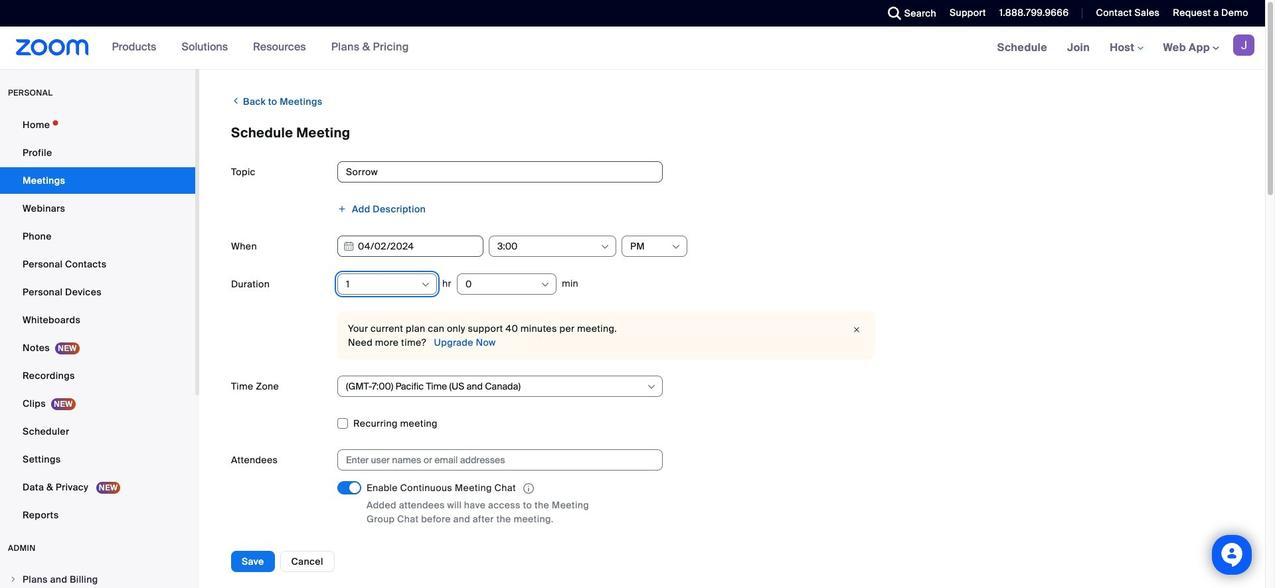 Task type: locate. For each thing, give the bounding box(es) containing it.
1 horizontal spatial show options image
[[647, 382, 657, 393]]

banner
[[0, 27, 1266, 70]]

zoom logo image
[[16, 39, 89, 56]]

show options image
[[600, 242, 611, 252], [671, 242, 682, 252], [421, 280, 431, 290]]

Persistent Chat, enter email address,Enter user names or email addresses text field
[[346, 451, 643, 470]]

right image
[[9, 576, 17, 584]]

add image
[[338, 205, 347, 214]]

menu item
[[0, 567, 195, 589]]

close image
[[849, 324, 865, 337]]

0 vertical spatial show options image
[[540, 280, 551, 290]]

left image
[[231, 94, 241, 108]]

0 horizontal spatial show options image
[[540, 280, 551, 290]]

option group
[[338, 544, 1234, 565]]

learn more about enable continuous meeting chat image
[[520, 483, 538, 495]]

choose date text field
[[338, 236, 484, 257]]

My Meeting text field
[[338, 161, 663, 183]]

product information navigation
[[102, 27, 419, 69]]

show options image
[[540, 280, 551, 290], [647, 382, 657, 393]]

select start time text field
[[498, 237, 599, 256]]

application
[[367, 482, 619, 497]]



Task type: vqa. For each thing, say whether or not it's contained in the screenshot.
'Team Collaboration'
no



Task type: describe. For each thing, give the bounding box(es) containing it.
1 horizontal spatial show options image
[[600, 242, 611, 252]]

meetings navigation
[[988, 27, 1266, 70]]

personal menu menu
[[0, 112, 195, 530]]

1 vertical spatial show options image
[[647, 382, 657, 393]]

select time zone text field
[[346, 377, 646, 397]]

2 horizontal spatial show options image
[[671, 242, 682, 252]]

profile picture image
[[1234, 35, 1255, 56]]

0 horizontal spatial show options image
[[421, 280, 431, 290]]



